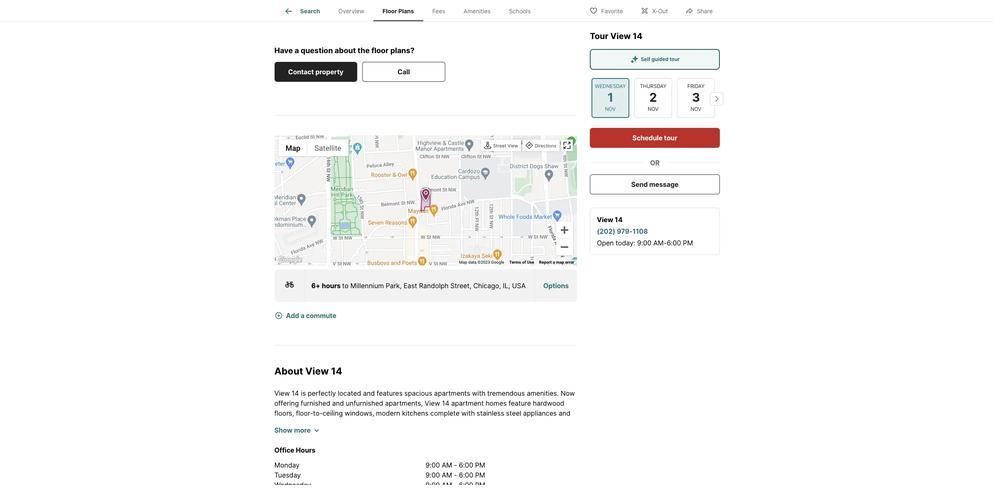 Task type: vqa. For each thing, say whether or not it's contained in the screenshot.
the bottommost Ave
no



Task type: describe. For each thing, give the bounding box(es) containing it.
modern
[[376, 409, 400, 418]]

send message
[[631, 180, 679, 189]]

14 up 'located'
[[331, 366, 342, 378]]

services.
[[391, 429, 419, 438]]

ceiling
[[323, 409, 343, 418]]

guided
[[652, 56, 669, 62]]

the down the enjoy
[[419, 439, 429, 448]]

kitchens
[[402, 409, 429, 418]]

error
[[566, 260, 575, 265]]

(202)
[[597, 227, 615, 236]]

to-
[[313, 409, 323, 418]]

have
[[275, 46, 293, 55]]

from
[[292, 449, 307, 458]]

14 left is at the bottom of the page
[[292, 389, 299, 398]]

call link
[[362, 62, 446, 82]]

our
[[424, 419, 434, 428]]

cleaning,
[[287, 429, 315, 438]]

call button
[[362, 62, 446, 82]]

homes
[[486, 399, 507, 408]]

street inside street view button
[[493, 143, 507, 149]]

zipcar
[[507, 419, 528, 428]]

schedule tour
[[633, 134, 678, 142]]

x-out button
[[634, 2, 675, 19]]

corridor,
[[390, 439, 417, 448]]

schools
[[509, 8, 531, 15]]

apartments
[[434, 389, 470, 398]]

and up valet
[[559, 409, 571, 418]]

and up the unfurnished
[[363, 389, 375, 398]]

self guided tour option
[[590, 49, 720, 70]]

chicago,
[[474, 282, 501, 290]]

the down restaurants
[[308, 449, 319, 458]]

report
[[539, 260, 552, 265]]

the left floor
[[358, 46, 370, 55]]

question
[[301, 46, 333, 55]]

self
[[641, 56, 651, 62]]

report a map error link
[[539, 260, 575, 265]]

9:00 for tuesday
[[426, 471, 440, 480]]

dc,
[[508, 429, 519, 438]]

self guided tour list box
[[590, 49, 720, 70]]

a inside view 14 is perfectly located and features spacious apartments with tremendous amenities. now offering furnished and unfurnished apartments, view 14 apartment homes feature hardwood floors, floor-to-ceiling windows, modern kitchens complete with stainless steel appliances and granite countertops. residents enjoy access to our on-site fitness center, zipcar sharing, valet dry cleaning, and 24-hour concierge services. enjoy access to the best of dc, including the many restaurants on the 14th street corridor, the metro, lincoln theatre, and only a ten-minute drive from the national mall.
[[534, 439, 538, 448]]

pm inside the view 14 (202) 979-1108 open today: 9:00 am-6:00 pm
[[683, 239, 693, 247]]

view up offering
[[275, 389, 290, 398]]

am for tuesday
[[442, 471, 452, 480]]

randolph
[[419, 282, 449, 290]]

menu bar containing map
[[279, 140, 349, 156]]

metro,
[[431, 439, 451, 448]]

3
[[692, 91, 700, 105]]

east
[[404, 282, 417, 290]]

next image
[[710, 92, 723, 106]]

(202) 979-1108 link
[[597, 227, 648, 236]]

0 vertical spatial with
[[472, 389, 486, 398]]

about
[[275, 366, 303, 378]]

report a map error
[[539, 260, 575, 265]]

show
[[275, 426, 293, 435]]

a for map
[[553, 260, 555, 265]]

1 vertical spatial with
[[462, 409, 475, 418]]

2
[[650, 91, 657, 105]]

schedule
[[633, 134, 663, 142]]

am-
[[653, 239, 667, 247]]

map region
[[229, 87, 655, 300]]

the down the hour
[[341, 439, 351, 448]]

9:00 inside the view 14 (202) 979-1108 open today: 9:00 am-6:00 pm
[[637, 239, 652, 247]]

google image
[[277, 255, 304, 266]]

24-
[[331, 429, 342, 438]]

monday
[[275, 461, 300, 470]]

out
[[658, 7, 668, 14]]

tour
[[590, 31, 609, 41]]

plans?
[[391, 46, 415, 55]]

appliances
[[523, 409, 557, 418]]

search
[[300, 8, 320, 15]]

sharing,
[[529, 419, 554, 428]]

feature
[[509, 399, 531, 408]]

including
[[521, 429, 549, 438]]

add
[[286, 312, 299, 320]]

countertops.
[[298, 419, 339, 428]]

0 vertical spatial to
[[342, 282, 349, 290]]

thursday
[[640, 83, 667, 90]]

pm for monday
[[475, 461, 486, 470]]

google
[[491, 260, 505, 265]]

furnished
[[301, 399, 331, 408]]

spacious
[[405, 389, 433, 398]]

overview tab
[[329, 1, 374, 21]]

about
[[335, 46, 356, 55]]

floor plans tab
[[374, 1, 423, 21]]

map data ©2023 google
[[459, 260, 505, 265]]

terms of use
[[510, 260, 534, 265]]

map for map data ©2023 google
[[459, 260, 468, 265]]

only
[[519, 439, 532, 448]]

6:00 for monday
[[459, 461, 473, 470]]

pm for tuesday
[[475, 471, 486, 480]]

or
[[650, 159, 660, 167]]

fees
[[433, 8, 446, 15]]

thursday 2 nov
[[640, 83, 667, 112]]

hours
[[296, 446, 316, 455]]

use
[[527, 260, 534, 265]]

6+ hours to millennium park, east randolph street, chicago, il, usa
[[312, 282, 526, 290]]

drive
[[275, 449, 290, 458]]

have a question about the floor plans?
[[275, 46, 415, 55]]

view 14 is perfectly located and features spacious apartments with tremendous amenities. now offering furnished and unfurnished apartments, view 14 apartment homes feature hardwood floors, floor-to-ceiling windows, modern kitchens complete with stainless steel appliances and granite countertops. residents enjoy access to our on-site fitness center, zipcar sharing, valet dry cleaning, and 24-hour concierge services. enjoy access to the best of dc, including the many restaurants on the 14th street corridor, the metro, lincoln theatre, and only a ten-minute drive from the national mall.
[[275, 389, 575, 458]]

view up perfectly
[[305, 366, 329, 378]]

favorite
[[602, 7, 623, 14]]

- for monday
[[454, 461, 457, 470]]

street,
[[451, 282, 472, 290]]

14th
[[353, 439, 367, 448]]

complete
[[431, 409, 460, 418]]

- for tuesday
[[454, 471, 457, 480]]

perfectly
[[308, 389, 336, 398]]

offering
[[275, 399, 299, 408]]

theatre,
[[477, 439, 504, 448]]

on
[[331, 439, 339, 448]]

share button
[[679, 2, 720, 19]]

friday 3 nov
[[688, 83, 705, 112]]

tremendous
[[488, 389, 525, 398]]

2 horizontal spatial to
[[463, 429, 470, 438]]



Task type: locate. For each thing, give the bounding box(es) containing it.
wednesday
[[595, 83, 626, 90]]

send message button
[[590, 175, 720, 195]]

dry
[[275, 429, 285, 438]]

tour inside self guided tour option
[[670, 56, 680, 62]]

2 vertical spatial 9:00
[[426, 471, 440, 480]]

with up apartment
[[472, 389, 486, 398]]

1 vertical spatial map
[[459, 260, 468, 265]]

residents
[[340, 419, 371, 428]]

access
[[392, 419, 414, 428], [440, 429, 462, 438]]

amenities tab
[[455, 1, 500, 21]]

1 am from the top
[[442, 461, 452, 470]]

view inside street view button
[[508, 143, 518, 149]]

tour inside 'schedule tour' button
[[664, 134, 678, 142]]

about view 14
[[275, 366, 342, 378]]

0 vertical spatial tour
[[670, 56, 680, 62]]

unfurnished
[[346, 399, 383, 408]]

call
[[398, 68, 410, 76]]

2 horizontal spatial nov
[[691, 106, 702, 112]]

1 horizontal spatial of
[[522, 260, 526, 265]]

1 vertical spatial to
[[416, 419, 422, 428]]

il,
[[503, 282, 511, 290]]

restaurants
[[293, 439, 329, 448]]

nov for 1
[[605, 106, 616, 112]]

self guided tour
[[641, 56, 680, 62]]

to
[[342, 282, 349, 290], [416, 419, 422, 428], [463, 429, 470, 438]]

1 vertical spatial street
[[368, 439, 388, 448]]

2 vertical spatial 6:00
[[459, 471, 473, 480]]

nov for 2
[[648, 106, 659, 112]]

1 horizontal spatial access
[[440, 429, 462, 438]]

many
[[275, 439, 292, 448]]

0 vertical spatial street
[[493, 143, 507, 149]]

hardwood
[[533, 399, 565, 408]]

0 vertical spatial am
[[442, 461, 452, 470]]

0 vertical spatial 9:00
[[637, 239, 652, 247]]

now
[[561, 389, 575, 398]]

minute
[[553, 439, 574, 448]]

nov down 3
[[691, 106, 702, 112]]

tour right guided at top
[[670, 56, 680, 62]]

street inside view 14 is perfectly located and features spacious apartments with tremendous amenities. now offering furnished and unfurnished apartments, view 14 apartment homes feature hardwood floors, floor-to-ceiling windows, modern kitchens complete with stainless steel appliances and granite countertops. residents enjoy access to our on-site fitness center, zipcar sharing, valet dry cleaning, and 24-hour concierge services. enjoy access to the best of dc, including the many restaurants on the 14th street corridor, the metro, lincoln theatre, and only a ten-minute drive from the national mall.
[[368, 439, 388, 448]]

3 nov from the left
[[691, 106, 702, 112]]

with down apartment
[[462, 409, 475, 418]]

apartments,
[[385, 399, 423, 408]]

center,
[[483, 419, 505, 428]]

0 vertical spatial access
[[392, 419, 414, 428]]

14 inside the view 14 (202) 979-1108 open today: 9:00 am-6:00 pm
[[615, 216, 623, 224]]

1 vertical spatial pm
[[475, 461, 486, 470]]

to left our
[[416, 419, 422, 428]]

©2023
[[478, 260, 490, 265]]

nov down 2 at the right top
[[648, 106, 659, 112]]

0 vertical spatial pm
[[683, 239, 693, 247]]

2 - from the top
[[454, 471, 457, 480]]

a right 'have'
[[295, 46, 299, 55]]

0 horizontal spatial nov
[[605, 106, 616, 112]]

tour right schedule
[[664, 134, 678, 142]]

enjoy
[[421, 429, 438, 438]]

1 vertical spatial am
[[442, 471, 452, 480]]

and
[[363, 389, 375, 398], [332, 399, 344, 408], [559, 409, 571, 418], [317, 429, 329, 438], [506, 439, 517, 448]]

view 14 (202) 979-1108 open today: 9:00 am-6:00 pm
[[597, 216, 693, 247]]

2 am from the top
[[442, 471, 452, 480]]

1 vertical spatial 9:00 am - 6:00 pm
[[426, 471, 486, 480]]

mall.
[[348, 449, 363, 458]]

street down concierge
[[368, 439, 388, 448]]

floor
[[383, 8, 397, 15]]

a
[[295, 46, 299, 55], [553, 260, 555, 265], [301, 312, 305, 320], [534, 439, 538, 448]]

the up minute
[[551, 429, 562, 438]]

of left use
[[522, 260, 526, 265]]

2 nov from the left
[[648, 106, 659, 112]]

2 9:00 am - 6:00 pm from the top
[[426, 471, 486, 480]]

view left directions button
[[508, 143, 518, 149]]

1 - from the top
[[454, 461, 457, 470]]

nov down 1
[[605, 106, 616, 112]]

ten-
[[540, 439, 553, 448]]

1 vertical spatial 6:00
[[459, 461, 473, 470]]

1108
[[633, 227, 648, 236]]

hours
[[322, 282, 341, 290]]

office
[[275, 446, 295, 455]]

tab list containing search
[[275, 0, 547, 21]]

directions button
[[524, 141, 559, 152]]

nov inside 'thursday 2 nov'
[[648, 106, 659, 112]]

nov inside friday 3 nov
[[691, 106, 702, 112]]

menu bar
[[279, 140, 349, 156]]

x-
[[653, 7, 658, 14]]

and up ceiling
[[332, 399, 344, 408]]

map for map
[[286, 144, 301, 152]]

street left directions button
[[493, 143, 507, 149]]

schedule tour button
[[590, 128, 720, 148]]

6:00 inside the view 14 (202) 979-1108 open today: 9:00 am-6:00 pm
[[667, 239, 681, 247]]

view up the complete
[[425, 399, 440, 408]]

1 horizontal spatial street
[[493, 143, 507, 149]]

map left data
[[459, 260, 468, 265]]

lincoln
[[453, 439, 476, 448]]

hour
[[342, 429, 356, 438]]

0 vertical spatial of
[[522, 260, 526, 265]]

map button
[[279, 140, 308, 156]]

am for monday
[[442, 461, 452, 470]]

and down dc,
[[506, 439, 517, 448]]

1 horizontal spatial map
[[459, 260, 468, 265]]

14 up the complete
[[442, 399, 450, 408]]

schools tab
[[500, 1, 540, 21]]

0 horizontal spatial to
[[342, 282, 349, 290]]

floor-
[[296, 409, 313, 418]]

plans
[[399, 8, 414, 15]]

property
[[316, 68, 344, 76]]

nov
[[605, 106, 616, 112], [648, 106, 659, 112], [691, 106, 702, 112]]

1
[[608, 91, 614, 105]]

0 horizontal spatial of
[[500, 429, 506, 438]]

add a commute button
[[275, 306, 350, 326]]

view
[[610, 31, 631, 41], [508, 143, 518, 149], [597, 216, 613, 224], [305, 366, 329, 378], [275, 389, 290, 398], [425, 399, 440, 408]]

of
[[522, 260, 526, 265], [500, 429, 506, 438]]

access up services.
[[392, 419, 414, 428]]

1 vertical spatial of
[[500, 429, 506, 438]]

national
[[321, 449, 347, 458]]

fitness
[[460, 419, 481, 428]]

9:00
[[637, 239, 652, 247], [426, 461, 440, 470], [426, 471, 440, 480]]

street view button
[[482, 141, 520, 152]]

1 vertical spatial tour
[[664, 134, 678, 142]]

the
[[358, 46, 370, 55], [472, 429, 482, 438], [551, 429, 562, 438], [341, 439, 351, 448], [419, 439, 429, 448], [308, 449, 319, 458]]

usa
[[512, 282, 526, 290]]

on-
[[436, 419, 447, 428]]

to right the hours
[[342, 282, 349, 290]]

0 horizontal spatial access
[[392, 419, 414, 428]]

6+
[[312, 282, 320, 290]]

0 vertical spatial 6:00
[[667, 239, 681, 247]]

satellite
[[315, 144, 341, 152]]

1 nov from the left
[[605, 106, 616, 112]]

tab list
[[275, 0, 547, 21]]

1 horizontal spatial nov
[[648, 106, 659, 112]]

a inside button
[[301, 312, 305, 320]]

terms of use link
[[510, 260, 534, 265]]

0 vertical spatial 9:00 am - 6:00 pm
[[426, 461, 486, 470]]

nov inside wednesday 1 nov
[[605, 106, 616, 112]]

show more button
[[275, 426, 319, 436]]

with
[[472, 389, 486, 398], [462, 409, 475, 418]]

map inside popup button
[[286, 144, 301, 152]]

a left "map"
[[553, 260, 555, 265]]

commute
[[306, 312, 337, 320]]

site
[[447, 419, 458, 428]]

of left dc,
[[500, 429, 506, 438]]

2 vertical spatial to
[[463, 429, 470, 438]]

view inside the view 14 (202) 979-1108 open today: 9:00 am-6:00 pm
[[597, 216, 613, 224]]

x-out
[[653, 7, 668, 14]]

message
[[649, 180, 679, 189]]

enjoy
[[373, 419, 390, 428]]

6:00 for tuesday
[[459, 471, 473, 480]]

of inside view 14 is perfectly located and features spacious apartments with tremendous amenities. now offering furnished and unfurnished apartments, view 14 apartment homes feature hardwood floors, floor-to-ceiling windows, modern kitchens complete with stainless steel appliances and granite countertops. residents enjoy access to our on-site fitness center, zipcar sharing, valet dry cleaning, and 24-hour concierge services. enjoy access to the best of dc, including the many restaurants on the 14th street corridor, the metro, lincoln theatre, and only a ten-minute drive from the national mall.
[[500, 429, 506, 438]]

0 horizontal spatial map
[[286, 144, 301, 152]]

access down 'site'
[[440, 429, 462, 438]]

and down countertops. on the bottom of page
[[317, 429, 329, 438]]

fees tab
[[423, 1, 455, 21]]

a down including
[[534, 439, 538, 448]]

nov for 3
[[691, 106, 702, 112]]

0 vertical spatial map
[[286, 144, 301, 152]]

to up lincoln at the bottom left of page
[[463, 429, 470, 438]]

tuesday
[[275, 471, 301, 480]]

contact
[[288, 68, 314, 76]]

0 horizontal spatial street
[[368, 439, 388, 448]]

9:00 am - 6:00 pm for monday
[[426, 461, 486, 470]]

1 vertical spatial access
[[440, 429, 462, 438]]

14 up self
[[633, 31, 643, 41]]

satellite button
[[308, 140, 349, 156]]

a for commute
[[301, 312, 305, 320]]

am
[[442, 461, 452, 470], [442, 471, 452, 480]]

0 vertical spatial -
[[454, 461, 457, 470]]

valet
[[556, 419, 572, 428]]

1 vertical spatial 9:00
[[426, 461, 440, 470]]

map left 'satellite' popup button
[[286, 144, 301, 152]]

view right the tour
[[610, 31, 631, 41]]

is
[[301, 389, 306, 398]]

2 vertical spatial pm
[[475, 471, 486, 480]]

view up (202)
[[597, 216, 613, 224]]

9:00 am - 6:00 pm for tuesday
[[426, 471, 486, 480]]

the down fitness
[[472, 429, 482, 438]]

directions
[[535, 143, 557, 149]]

a right add
[[301, 312, 305, 320]]

14 up "(202) 979-1108" link
[[615, 216, 623, 224]]

1 9:00 am - 6:00 pm from the top
[[426, 461, 486, 470]]

a for question
[[295, 46, 299, 55]]

1 horizontal spatial to
[[416, 419, 422, 428]]

1 vertical spatial -
[[454, 471, 457, 480]]

favorite button
[[583, 2, 630, 19]]

9:00 for monday
[[426, 461, 440, 470]]



